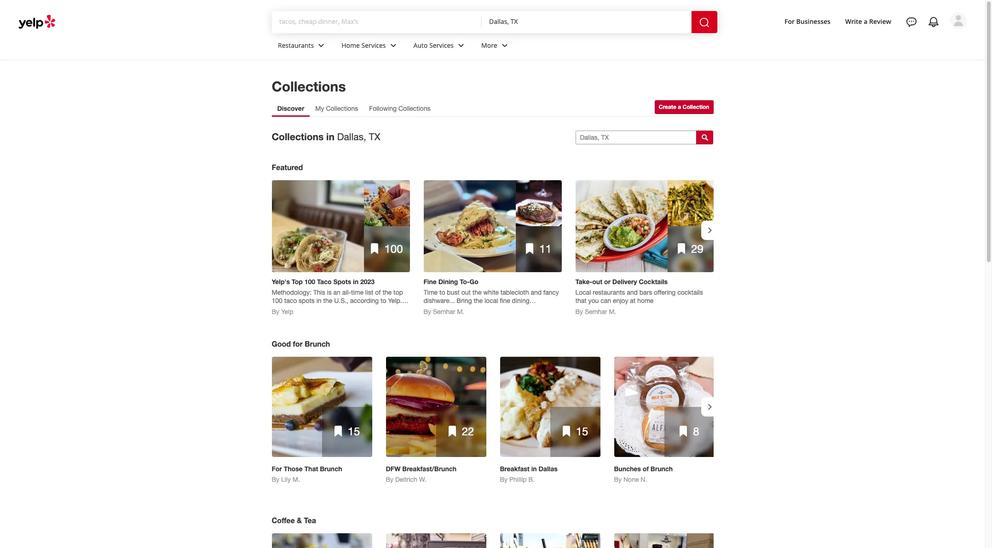Task type: describe. For each thing, give the bounding box(es) containing it.
yelp's top 100 taco spots in 2023 link
[[272, 278, 410, 286]]

24 chevron down v2 image
[[500, 40, 511, 51]]

that
[[576, 297, 587, 305]]

coffee & tea
[[272, 517, 316, 525]]

bunches of brunch link
[[615, 466, 715, 474]]

good for brunch
[[272, 340, 330, 349]]

29
[[692, 242, 704, 255]]

own
[[484, 306, 496, 313]]

offering
[[654, 289, 676, 297]]

auto services link
[[406, 33, 474, 60]]

address, neighborhood, city, state or zip text field
[[490, 17, 685, 26]]

m. inside for those that brunch by lily m.
[[293, 477, 300, 484]]

following collections link
[[364, 100, 436, 117]]

top
[[292, 278, 303, 286]]

review
[[870, 17, 892, 26]]

fine dining to-go link
[[424, 278, 562, 286]]

w.
[[419, 477, 427, 484]]

collections right my
[[326, 105, 358, 112]]

collections right following
[[399, 105, 431, 112]]

fancy
[[544, 289, 559, 297]]

messages image
[[907, 17, 918, 28]]

by inside dfw breakfast/brunch by deitrich w.
[[386, 477, 394, 484]]

dfw breakfast/brunch by deitrich w.
[[386, 466, 457, 484]]

search image
[[699, 17, 711, 28]]

29 link
[[576, 181, 714, 273]]

taco
[[317, 278, 332, 286]]

&
[[297, 517, 302, 525]]

yelp's top 100 taco spots in 2023
[[272, 278, 375, 286]]

collections in dallas, tx
[[272, 131, 381, 143]]

you
[[589, 297, 599, 305]]

15 link for that
[[272, 357, 372, 458]]

fine
[[500, 297, 511, 305]]

time
[[424, 289, 438, 297]]

for businesses link
[[781, 13, 835, 30]]

11
[[540, 242, 552, 255]]

15 for breakfast in dallas
[[576, 426, 589, 438]]

my collections
[[316, 105, 358, 112]]

home inside take-out or delivery cocktails local restaurants and bars offering cocktails that you can enjoy at home by semhar m.
[[638, 297, 654, 305]]

following
[[369, 105, 397, 112]]

collection
[[683, 104, 710, 111]]

of
[[643, 466, 649, 473]]

tx
[[369, 131, 381, 142]]

home inside fine dining to-go time to bust out the white tablecloth and fancy dishware... bring the local fine dining experience into your own home by ordering from these dallas establishments.
[[498, 306, 515, 313]]

brad k. image
[[951, 12, 967, 29]]

yelp's
[[272, 278, 290, 286]]

experience
[[424, 306, 456, 313]]

dallas inside breakfast in dallas by phillip b.
[[539, 466, 558, 473]]

out inside take-out or delivery cocktails local restaurants and bars offering cocktails that you can enjoy at home by semhar m.
[[593, 278, 603, 286]]

these
[[439, 314, 455, 321]]

by inside breakfast in dallas by phillip b.
[[500, 477, 508, 484]]

by down dishware...
[[424, 309, 432, 316]]

phillip
[[510, 477, 527, 484]]

a for review
[[864, 17, 868, 26]]

cocktails
[[678, 289, 704, 297]]

create a collection button
[[655, 100, 714, 114]]

n.
[[641, 477, 648, 484]]

tablecloth
[[501, 289, 529, 297]]

messages image
[[907, 17, 918, 28]]

good
[[272, 340, 291, 349]]

following collections
[[369, 105, 431, 112]]

bust
[[447, 289, 460, 297]]

24 chevron down v2 image for auto services
[[456, 40, 467, 51]]

by inside take-out or delivery cocktails local restaurants and bars offering cocktails that you can enjoy at home by semhar m.
[[576, 309, 583, 316]]

in for collections
[[327, 131, 335, 143]]

bunches of brunch by none n.
[[615, 466, 673, 484]]

home services
[[342, 41, 386, 50]]

into
[[457, 306, 468, 313]]

coffee
[[272, 517, 295, 525]]

spots
[[334, 278, 351, 286]]

none
[[624, 477, 639, 484]]

by inside bunches of brunch by none n.
[[615, 477, 622, 484]]

for those that brunch link
[[272, 466, 372, 474]]

fine dining to-go time to bust out the white tablecloth and fancy dishware... bring the local fine dining experience into your own home by ordering from these dallas establishments.
[[424, 278, 559, 321]]

in for breakfast
[[532, 466, 537, 473]]

create a collection
[[659, 104, 710, 111]]

establishments.
[[476, 314, 521, 321]]

1 vertical spatial the
[[474, 297, 483, 305]]

more link
[[474, 33, 518, 60]]

brunch for good for brunch
[[305, 340, 330, 349]]

auto
[[414, 41, 428, 50]]

Dallas, TX text field
[[576, 131, 697, 145]]

tea
[[304, 517, 316, 525]]

take-out or delivery cocktails link
[[576, 278, 714, 286]]

1 semhar from the left
[[433, 309, 456, 316]]

that
[[305, 466, 318, 473]]

restaurants
[[593, 289, 626, 297]]

bars
[[640, 289, 653, 297]]

fine
[[424, 278, 437, 286]]

by yelp
[[272, 309, 294, 316]]

local
[[576, 289, 591, 297]]

collections down the discover link
[[272, 131, 324, 143]]

take-
[[576, 278, 593, 286]]

24 chevron down v2 image for home services
[[388, 40, 399, 51]]

100 link
[[272, 181, 410, 273]]

tacos, cheap dinner, Max's text field
[[280, 17, 475, 26]]

by semhar m.
[[424, 309, 465, 316]]

deitrich
[[396, 477, 418, 484]]



Task type: locate. For each thing, give the bounding box(es) containing it.
for those that brunch by lily m.
[[272, 466, 342, 484]]

my
[[316, 105, 324, 112]]

discover tab list
[[272, 100, 436, 117]]

1 15 from the left
[[348, 426, 360, 438]]

services for home services
[[362, 41, 386, 50]]

1 vertical spatial out
[[462, 289, 471, 297]]

1 vertical spatial 100
[[305, 278, 316, 286]]

in left 2023
[[353, 278, 359, 286]]

dining
[[512, 297, 530, 305]]

0 vertical spatial 100
[[385, 242, 403, 255]]

for businesses
[[785, 17, 831, 26]]

  text field
[[490, 17, 685, 27]]

write a review
[[846, 17, 892, 26]]

0 horizontal spatial services
[[362, 41, 386, 50]]

2 semhar from the left
[[585, 309, 608, 316]]

dallas
[[456, 314, 474, 321], [539, 466, 558, 473]]

1 15 link from the left
[[272, 357, 372, 458]]

dallas right breakfast
[[539, 466, 558, 473]]

by inside for those that brunch by lily m.
[[272, 477, 280, 484]]

enjoy
[[613, 297, 629, 305]]

  text field
[[280, 17, 475, 27]]

1 horizontal spatial 24 chevron down v2 image
[[388, 40, 399, 51]]

in inside breakfast in dallas by phillip b.
[[532, 466, 537, 473]]

local
[[485, 297, 498, 305]]

1 vertical spatial home
[[498, 306, 515, 313]]

breakfast/brunch
[[403, 466, 457, 473]]

out inside fine dining to-go time to bust out the white tablecloth and fancy dishware... bring the local fine dining experience into your own home by ordering from these dallas establishments.
[[462, 289, 471, 297]]

24 chevron down v2 image inside the home services link
[[388, 40, 399, 51]]

dishware...
[[424, 297, 455, 305]]

24 chevron down v2 image
[[316, 40, 327, 51], [388, 40, 399, 51], [456, 40, 467, 51]]

out left or
[[593, 278, 603, 286]]

0 horizontal spatial 24 chevron down v2 image
[[316, 40, 327, 51]]

2 horizontal spatial m.
[[609, 309, 617, 316]]

m. down bring
[[457, 309, 465, 316]]

0 horizontal spatial m.
[[293, 477, 300, 484]]

and
[[531, 289, 542, 297], [627, 289, 638, 297]]

1 horizontal spatial dallas
[[539, 466, 558, 473]]

in up b.
[[532, 466, 537, 473]]

1 horizontal spatial 15 link
[[500, 357, 601, 458]]

and inside take-out or delivery cocktails local restaurants and bars offering cocktails that you can enjoy at home by semhar m.
[[627, 289, 638, 297]]

to
[[440, 289, 446, 297]]

restaurants
[[278, 41, 314, 50]]

out up bring
[[462, 289, 471, 297]]

by left lily
[[272, 477, 280, 484]]

services
[[362, 41, 386, 50], [430, 41, 454, 50]]

2 and from the left
[[627, 289, 638, 297]]

semhar inside take-out or delivery cocktails local restaurants and bars offering cocktails that you can enjoy at home by semhar m.
[[585, 309, 608, 316]]

0 vertical spatial the
[[473, 289, 482, 297]]

out
[[593, 278, 603, 286], [462, 289, 471, 297]]

None search field
[[272, 11, 729, 33]]

dining
[[439, 278, 458, 286]]

for
[[293, 340, 303, 349]]

go
[[470, 278, 479, 286]]

the up your
[[474, 297, 483, 305]]

search image
[[699, 17, 711, 28]]

delivery
[[613, 278, 638, 286]]

8 link
[[615, 357, 715, 458]]

by left phillip
[[500, 477, 508, 484]]

1 horizontal spatial for
[[785, 17, 795, 26]]

can
[[601, 297, 612, 305]]

services right home
[[362, 41, 386, 50]]

collections up my
[[272, 78, 346, 95]]

home services link
[[334, 33, 406, 60]]

by left yelp
[[272, 309, 280, 316]]

m. right lily
[[293, 477, 300, 484]]

0 vertical spatial a
[[864, 17, 868, 26]]

brunch right of on the bottom right of the page
[[651, 466, 673, 473]]

1 horizontal spatial and
[[627, 289, 638, 297]]

1 24 chevron down v2 image from the left
[[316, 40, 327, 51]]

2 vertical spatial in
[[532, 466, 537, 473]]

services right auto
[[430, 41, 454, 50]]

notifications image
[[929, 17, 940, 28], [929, 17, 940, 28]]

and up at
[[627, 289, 638, 297]]

22
[[462, 426, 474, 438]]

dallas,
[[337, 131, 366, 142]]

semhar down the you
[[585, 309, 608, 316]]

1 horizontal spatial home
[[638, 297, 654, 305]]

0 horizontal spatial dallas
[[456, 314, 474, 321]]

1 horizontal spatial m.
[[457, 309, 465, 316]]

create
[[659, 104, 677, 111]]

in left dallas, on the left top of page
[[327, 131, 335, 143]]

11 link
[[424, 181, 562, 273]]

0 horizontal spatial and
[[531, 289, 542, 297]]

by
[[272, 309, 280, 316], [424, 309, 432, 316], [576, 309, 583, 316], [272, 477, 280, 484], [386, 477, 394, 484], [500, 477, 508, 484], [615, 477, 622, 484]]

0 vertical spatial for
[[785, 17, 795, 26]]

b.
[[529, 477, 535, 484]]

businesses
[[797, 17, 831, 26]]

brunch inside bunches of brunch by none n.
[[651, 466, 673, 473]]

0 horizontal spatial 100
[[305, 278, 316, 286]]

home down bars
[[638, 297, 654, 305]]

your
[[470, 306, 483, 313]]

0 horizontal spatial 15 link
[[272, 357, 372, 458]]

1 horizontal spatial out
[[593, 278, 603, 286]]

discover
[[277, 105, 305, 112]]

a right write
[[864, 17, 868, 26]]

brunch inside for those that brunch by lily m.
[[320, 466, 342, 473]]

for for for businesses
[[785, 17, 795, 26]]

15 link
[[272, 357, 372, 458], [500, 357, 601, 458]]

24 chevron down v2 image inside auto services link
[[456, 40, 467, 51]]

m. down can
[[609, 309, 617, 316]]

3 24 chevron down v2 image from the left
[[456, 40, 467, 51]]

1 services from the left
[[362, 41, 386, 50]]

for
[[785, 17, 795, 26], [272, 466, 282, 473]]

8
[[694, 426, 700, 438]]

and inside fine dining to-go time to bust out the white tablecloth and fancy dishware... bring the local fine dining experience into your own home by ordering from these dallas establishments.
[[531, 289, 542, 297]]

to-
[[460, 278, 470, 286]]

for left businesses
[[785, 17, 795, 26]]

1 vertical spatial in
[[353, 278, 359, 286]]

brunch for bunches of brunch by none n.
[[651, 466, 673, 473]]

ordering
[[525, 306, 549, 313]]

m. inside take-out or delivery cocktails local restaurants and bars offering cocktails that you can enjoy at home by semhar m.
[[609, 309, 617, 316]]

1 horizontal spatial in
[[353, 278, 359, 286]]

15 for for those that brunch
[[348, 426, 360, 438]]

services for auto services
[[430, 41, 454, 50]]

from
[[424, 314, 437, 321]]

2 horizontal spatial in
[[532, 466, 537, 473]]

dfw breakfast/brunch link
[[386, 466, 487, 474]]

more
[[482, 41, 498, 50]]

0 horizontal spatial home
[[498, 306, 515, 313]]

dfw
[[386, 466, 401, 473]]

dallas down into
[[456, 314, 474, 321]]

at
[[631, 297, 636, 305]]

0 horizontal spatial a
[[678, 104, 682, 111]]

0 horizontal spatial for
[[272, 466, 282, 473]]

2023
[[361, 278, 375, 286]]

15 link for dallas
[[500, 357, 601, 458]]

2 horizontal spatial 24 chevron down v2 image
[[456, 40, 467, 51]]

22 link
[[386, 357, 487, 458]]

white
[[484, 289, 499, 297]]

2 15 link from the left
[[500, 357, 601, 458]]

by left none
[[615, 477, 622, 484]]

1 vertical spatial dallas
[[539, 466, 558, 473]]

write a review link
[[842, 13, 896, 30]]

semhar
[[433, 309, 456, 316], [585, 309, 608, 316]]

a inside button
[[678, 104, 682, 111]]

0 vertical spatial out
[[593, 278, 603, 286]]

24 chevron down v2 image for restaurants
[[316, 40, 327, 51]]

brunch right for on the left
[[305, 340, 330, 349]]

my collections link
[[310, 100, 364, 117]]

featured
[[272, 163, 303, 172]]

discover link
[[272, 100, 310, 117]]

semhar down dishware...
[[433, 309, 456, 316]]

breakfast in dallas by phillip b.
[[500, 466, 558, 484]]

write
[[846, 17, 863, 26]]

by down dfw
[[386, 477, 394, 484]]

24 chevron down v2 image right restaurants
[[316, 40, 327, 51]]

0 horizontal spatial 15
[[348, 426, 360, 438]]

a for collection
[[678, 104, 682, 111]]

lily
[[281, 477, 291, 484]]

1 horizontal spatial semhar
[[585, 309, 608, 316]]

24 chevron down v2 image right auto services
[[456, 40, 467, 51]]

for up lily
[[272, 466, 282, 473]]

1 horizontal spatial a
[[864, 17, 868, 26]]

1 horizontal spatial 100
[[385, 242, 403, 255]]

by
[[516, 306, 523, 313]]

2 15 from the left
[[576, 426, 589, 438]]

those
[[284, 466, 303, 473]]

cocktails
[[639, 278, 668, 286]]

0 vertical spatial home
[[638, 297, 654, 305]]

breakfast in dallas link
[[500, 466, 601, 474]]

0 horizontal spatial in
[[327, 131, 335, 143]]

100
[[385, 242, 403, 255], [305, 278, 316, 286]]

for for for those that brunch by lily m.
[[272, 466, 282, 473]]

1 vertical spatial for
[[272, 466, 282, 473]]

dallas inside fine dining to-go time to bust out the white tablecloth and fancy dishware... bring the local fine dining experience into your own home by ordering from these dallas establishments.
[[456, 314, 474, 321]]

24 chevron down v2 image inside the restaurants link
[[316, 40, 327, 51]]

yelp
[[281, 309, 294, 316]]

0 horizontal spatial semhar
[[433, 309, 456, 316]]

1 and from the left
[[531, 289, 542, 297]]

bring
[[457, 297, 472, 305]]

0 vertical spatial in
[[327, 131, 335, 143]]

a right the create
[[678, 104, 682, 111]]

24 chevron down v2 image left auto
[[388, 40, 399, 51]]

home down 'fine'
[[498, 306, 515, 313]]

by down that
[[576, 309, 583, 316]]

brunch right that on the bottom left of page
[[320, 466, 342, 473]]

breakfast
[[500, 466, 530, 473]]

1 horizontal spatial services
[[430, 41, 454, 50]]

or
[[605, 278, 611, 286]]

and left 'fancy'
[[531, 289, 542, 297]]

1 vertical spatial a
[[678, 104, 682, 111]]

0 horizontal spatial out
[[462, 289, 471, 297]]

for inside for those that brunch by lily m.
[[272, 466, 282, 473]]

2 24 chevron down v2 image from the left
[[388, 40, 399, 51]]

1 horizontal spatial 15
[[576, 426, 589, 438]]

the down the go
[[473, 289, 482, 297]]

2 services from the left
[[430, 41, 454, 50]]

m.
[[457, 309, 465, 316], [609, 309, 617, 316], [293, 477, 300, 484]]

home
[[342, 41, 360, 50]]

0 vertical spatial dallas
[[456, 314, 474, 321]]



Task type: vqa. For each thing, say whether or not it's contained in the screenshot.
For corresponding to For Those That Brunch By Lily M.
yes



